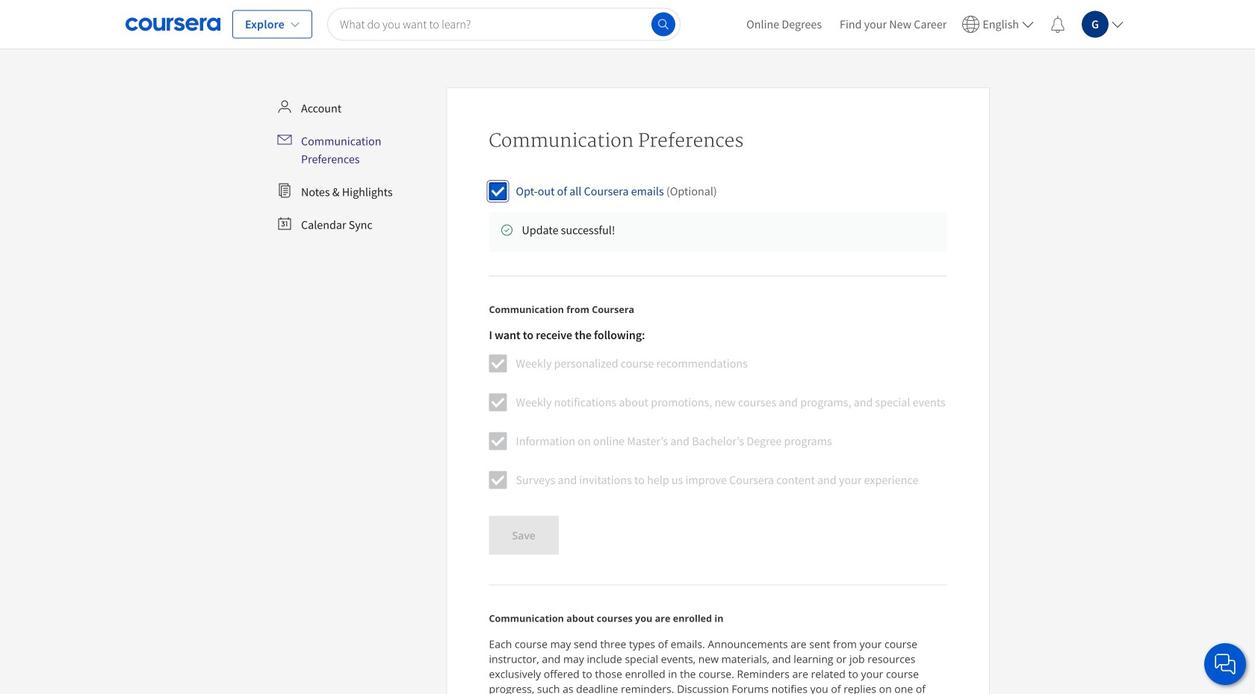 Task type: describe. For each thing, give the bounding box(es) containing it.
1 horizontal spatial menu
[[738, 0, 1130, 49]]

1 vertical spatial menu
[[271, 93, 441, 240]]



Task type: vqa. For each thing, say whether or not it's contained in the screenshot.
English
no



Task type: locate. For each thing, give the bounding box(es) containing it.
0 vertical spatial menu
[[738, 0, 1130, 49]]

group
[[489, 328, 946, 501]]

coursera image
[[126, 12, 221, 36]]

menu
[[738, 0, 1130, 49], [271, 93, 441, 240]]

What do you want to learn? text field
[[327, 8, 681, 41]]

0 horizontal spatial menu
[[271, 93, 441, 240]]

None search field
[[327, 8, 681, 41]]



